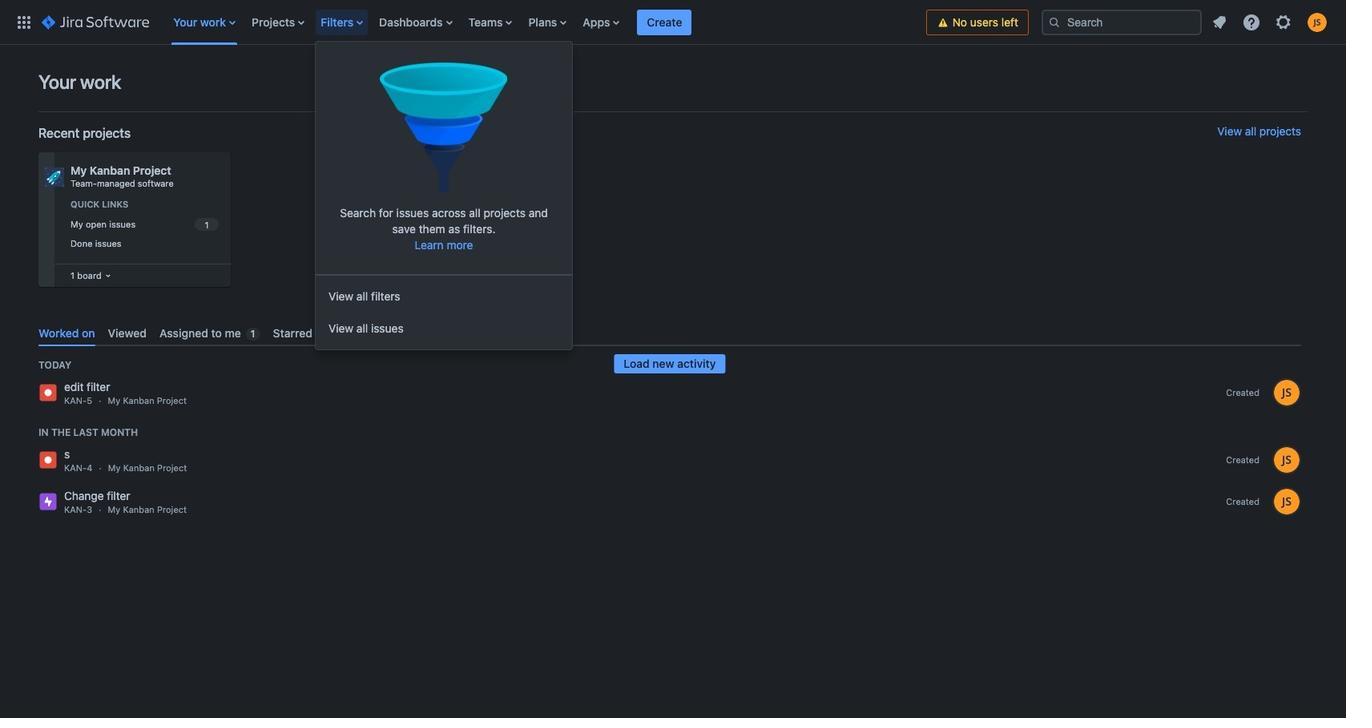 Task type: vqa. For each thing, say whether or not it's contained in the screenshot.
the rightmost List Item
yes



Task type: describe. For each thing, give the bounding box(es) containing it.
2 list item from the left
[[638, 0, 692, 44]]

primary element
[[10, 0, 927, 44]]

search image
[[1049, 16, 1062, 28]]

0 horizontal spatial list
[[165, 0, 927, 44]]

Search field
[[1042, 9, 1203, 35]]

appswitcher icon image
[[14, 12, 34, 32]]



Task type: locate. For each thing, give the bounding box(es) containing it.
notifications image
[[1211, 12, 1230, 32]]

tab list
[[32, 320, 1309, 347]]

0 horizontal spatial list item
[[316, 0, 370, 44]]

jira software image
[[42, 12, 149, 32], [42, 12, 149, 32]]

your profile and settings image
[[1309, 12, 1328, 32]]

1 list item from the left
[[316, 0, 370, 44]]

list
[[165, 0, 927, 44], [1206, 8, 1337, 36]]

None search field
[[1042, 9, 1203, 35]]

board image
[[102, 269, 114, 282]]

banner
[[0, 0, 1347, 45]]

list item
[[316, 0, 370, 44], [638, 0, 692, 44]]

settings image
[[1275, 12, 1294, 32]]

1 horizontal spatial list item
[[638, 0, 692, 44]]

1 horizontal spatial list
[[1206, 8, 1337, 36]]

help image
[[1243, 12, 1262, 32]]



